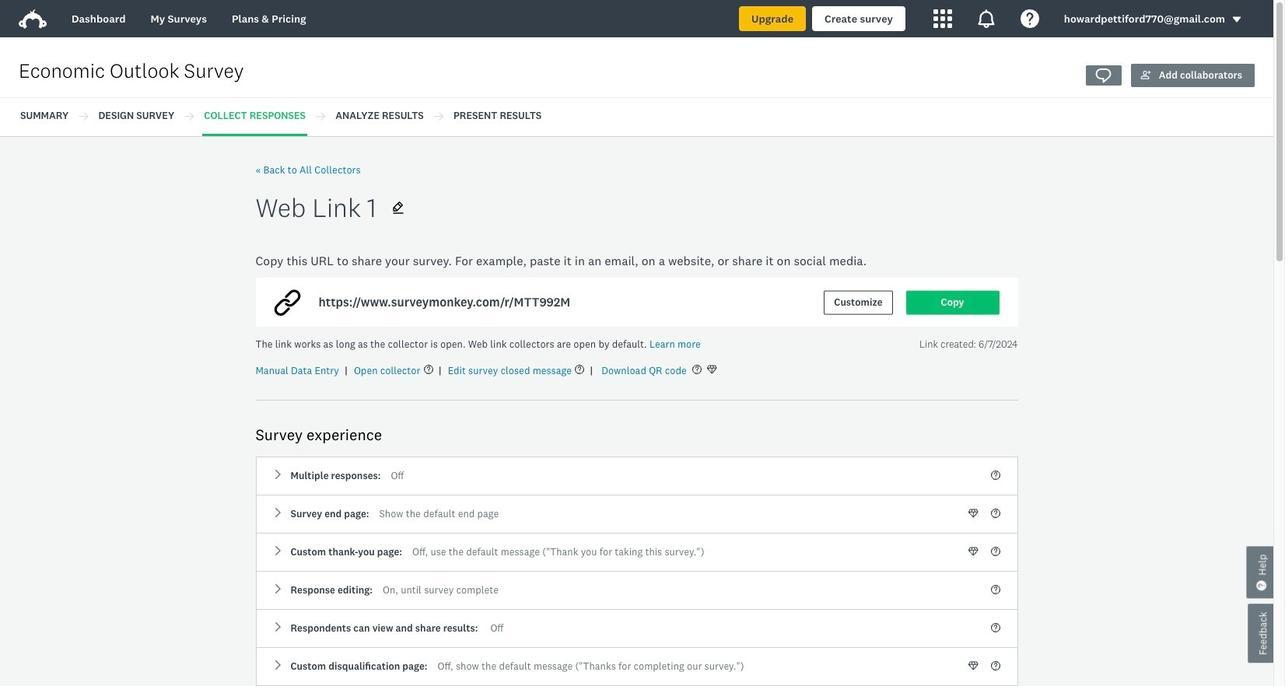 Task type: locate. For each thing, give the bounding box(es) containing it.
None text field
[[317, 294, 662, 311]]

dropdown arrow image
[[1232, 14, 1243, 25]]

surveymonkey logo image
[[19, 9, 47, 29]]

products icon image
[[934, 9, 953, 28], [977, 9, 996, 28]]

2 products icon image from the left
[[977, 9, 996, 28]]

help icon image
[[1021, 9, 1040, 28]]

0 horizontal spatial products icon image
[[934, 9, 953, 28]]

1 horizontal spatial products icon image
[[977, 9, 996, 28]]



Task type: describe. For each thing, give the bounding box(es) containing it.
1 products icon image from the left
[[934, 9, 953, 28]]



Task type: vqa. For each thing, say whether or not it's contained in the screenshot.
option
no



